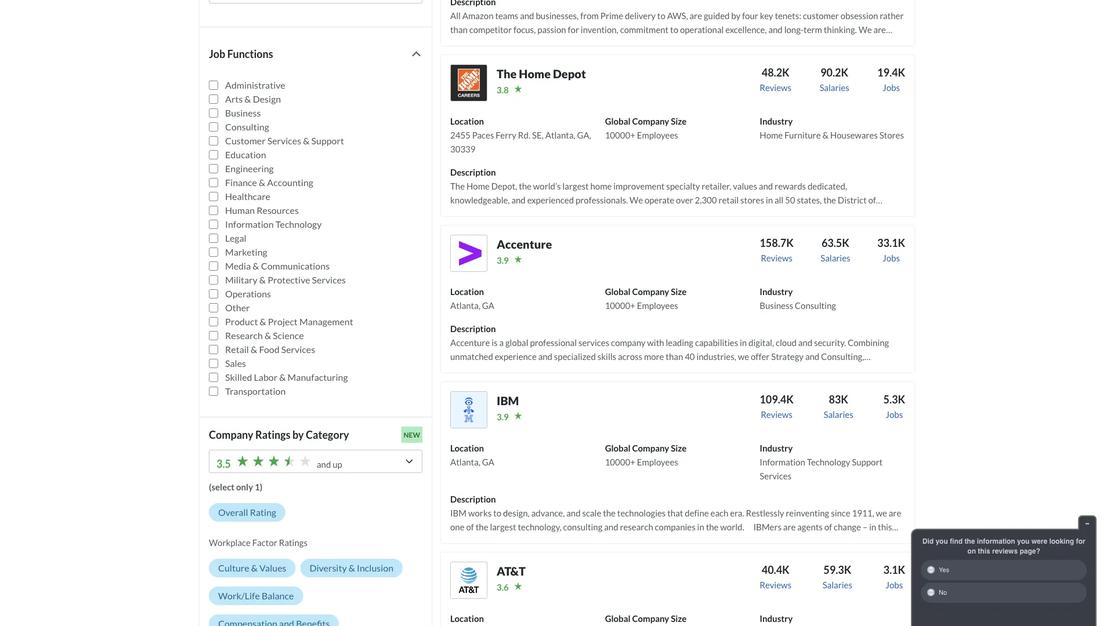 Task type: vqa. For each thing, say whether or not it's contained in the screenshot.


Task type: describe. For each thing, give the bounding box(es) containing it.
retail
[[225, 344, 249, 355]]

industry business consulting
[[760, 287, 836, 311]]

location for ibm
[[450, 443, 484, 454]]

4 location from the top
[[450, 614, 484, 624]]

product & project management
[[225, 316, 353, 328]]

were
[[1032, 538, 1047, 546]]

1 vertical spatial ratings
[[279, 538, 308, 548]]

that
[[800, 38, 816, 49]]

industry for accenture
[[760, 287, 793, 297]]

atlanta, inside location 2455 paces ferry rd. se, atlanta, ga, 30339
[[545, 130, 575, 140]]

legal
[[225, 233, 246, 244]]

location for accenture
[[450, 287, 484, 297]]

the home depot
[[497, 67, 586, 81]]

(select only 1)
[[209, 482, 262, 493]]

location 2455 paces ferry rd. se, atlanta, ga, 30339
[[450, 116, 591, 154]]

science
[[273, 330, 304, 341]]

diversity & inclusion
[[310, 563, 394, 574]]

59.3k salaries
[[823, 564, 852, 591]]

and left up
[[317, 460, 331, 470]]

accenture
[[497, 237, 552, 251]]

customers
[[450, 52, 490, 63]]

3.9 for accenture
[[497, 255, 509, 266]]

services
[[767, 38, 798, 49]]

& inside industry home furniture & housewares stores
[[822, 130, 829, 140]]

long-
[[784, 24, 804, 35]]

2 vertical spatial by
[[292, 429, 304, 442]]

research & science
[[225, 330, 304, 341]]

resources
[[257, 205, 299, 216]]

0 vertical spatial ratings
[[255, 429, 290, 442]]

and up focus,
[[520, 10, 534, 21]]

& for media & communications
[[253, 260, 259, 272]]

thinking.
[[824, 24, 857, 35]]

support for technology
[[852, 457, 883, 468]]

tenets:
[[775, 10, 801, 21]]

reviews for the home depot
[[760, 82, 792, 93]]

industry home furniture & housewares stores
[[760, 116, 904, 140]]

global company size 10000+ employees for the home depot
[[605, 116, 687, 140]]

information technology
[[225, 219, 322, 230]]

location for the home depot
[[450, 116, 484, 126]]

this
[[978, 547, 990, 556]]

human
[[225, 205, 255, 216]]

description for accenture
[[450, 324, 496, 334]]

& for retail & food services
[[251, 344, 257, 355]]

size for ibm
[[671, 443, 687, 454]]

information inside industry information technology support services
[[760, 457, 805, 468]]

finance
[[225, 177, 257, 188]]

ga for accenture
[[482, 301, 494, 311]]

military & protective services
[[225, 274, 346, 286]]

& for finance & accounting
[[259, 177, 265, 188]]

excitement
[[502, 38, 544, 49]]

0 vertical spatial information
[[225, 219, 274, 230]]

0 horizontal spatial the
[[487, 38, 500, 49]]

48.2k
[[762, 66, 790, 79]]

description for ibm
[[450, 494, 496, 505]]

3.5
[[216, 458, 231, 471]]

salaries for ibm
[[824, 410, 853, 420]]

description for the home depot
[[450, 167, 496, 178]]

on
[[968, 547, 976, 556]]

ga,
[[577, 130, 591, 140]]

did
[[922, 538, 934, 546]]

& up accounting
[[303, 135, 310, 146]]

ferry
[[496, 130, 516, 140]]

obsession
[[841, 10, 878, 21]]

for inside the did you find the information you were looking for on this reviews page?
[[1076, 538, 1085, 546]]

4 global from the top
[[605, 614, 630, 624]]

housewares
[[830, 130, 878, 140]]

5.3k
[[883, 393, 905, 406]]

finance & accounting
[[225, 177, 313, 188]]

109.4k
[[760, 393, 794, 406]]

and up services
[[769, 24, 783, 35]]

lives
[[527, 52, 544, 63]]

manufacturing
[[288, 372, 348, 383]]

design
[[253, 93, 281, 105]]

skilled labor & manufacturing
[[225, 372, 348, 383]]

technologies,
[[587, 38, 638, 49]]

salaries for at&t
[[823, 580, 852, 591]]

functions
[[227, 48, 273, 60]]

depot
[[553, 67, 586, 81]]

and down of
[[546, 52, 560, 63]]

services inside industry information technology support services
[[760, 471, 792, 482]]

33.1k jobs
[[877, 237, 905, 263]]

culture & values
[[218, 563, 286, 574]]

industry for ibm
[[760, 443, 793, 454]]

research
[[225, 330, 263, 341]]

only
[[236, 482, 253, 493]]

we
[[859, 24, 872, 35]]

global for ibm
[[605, 443, 630, 454]]

businesses,
[[536, 10, 579, 21]]

home for furniture
[[760, 130, 783, 140]]

overall
[[218, 507, 248, 518]]

global company size 10000+ employees for ibm
[[605, 443, 687, 468]]

size for accenture
[[671, 287, 687, 297]]

no
[[939, 590, 947, 597]]

salaries for accenture
[[821, 253, 850, 263]]

reviews for ibm
[[761, 410, 793, 420]]

all
[[450, 10, 461, 21]]

military
[[225, 274, 257, 286]]

employees for the home depot
[[637, 130, 678, 140]]

home for depot
[[519, 67, 551, 81]]

jobs for at&t
[[886, 580, 903, 591]]

protective
[[268, 274, 310, 286]]

food
[[259, 344, 279, 355]]

0 horizontal spatial consulting
[[225, 121, 269, 133]]

stores
[[879, 130, 904, 140]]

customer services & support
[[225, 135, 344, 146]]

at&t image
[[450, 562, 487, 599]]

guided
[[704, 10, 730, 21]]

teams
[[495, 10, 518, 21]]

4 industry from the top
[[760, 614, 793, 624]]

culture
[[218, 563, 249, 574]]

human resources
[[225, 205, 299, 216]]

products,
[[676, 38, 712, 49]]

furniture
[[785, 130, 821, 140]]

48.2k reviews
[[760, 66, 792, 93]]

information
[[977, 538, 1015, 546]]

10000+ for ibm
[[605, 457, 635, 468]]

yes
[[939, 567, 949, 574]]

& for arts & design
[[244, 93, 251, 105]]

passion
[[537, 24, 566, 35]]

media
[[225, 260, 251, 272]]

19.4k
[[877, 66, 905, 79]]

2 you from the left
[[1017, 538, 1030, 546]]

& right labor
[[279, 372, 286, 383]]

5.3k jobs
[[883, 393, 905, 420]]

all amazon teams and businesses, from prime delivery to aws, are guided by four key tenets: customer obsession rather than competitor focus, passion for invention, commitment to operational excellence, and long-term thinking.    we are driven by the excitement of building technologies, inventing products, and providing services that transform the way our customers live their lives and run their businesses.
[[450, 10, 904, 63]]

the inside the did you find the information you were looking for on this reviews page?
[[965, 538, 975, 546]]

industry information technology support services
[[760, 443, 883, 482]]



Task type: locate. For each thing, give the bounding box(es) containing it.
& inside button
[[349, 563, 355, 574]]

reviews down 109.4k
[[761, 410, 793, 420]]

2 3.9 from the top
[[497, 412, 509, 422]]

1 10000+ from the top
[[605, 130, 635, 140]]

reviews down 48.2k on the top right of the page
[[760, 82, 792, 93]]

jobs inside 33.1k jobs
[[883, 253, 900, 263]]

3.9 for ibm
[[497, 412, 509, 422]]

2 size from the top
[[671, 287, 687, 297]]

2 location from the top
[[450, 287, 484, 297]]

1 horizontal spatial are
[[874, 24, 886, 35]]

1 description from the top
[[450, 167, 496, 178]]

consulting inside industry business consulting
[[795, 301, 836, 311]]

salaries
[[820, 82, 849, 93], [821, 253, 850, 263], [824, 410, 853, 420], [823, 580, 852, 591]]

technology down 83k salaries
[[807, 457, 850, 468]]

3 location from the top
[[450, 443, 484, 454]]

employees for accenture
[[637, 301, 678, 311]]

& for product & project management
[[260, 316, 266, 328]]

atlanta,
[[545, 130, 575, 140], [450, 301, 480, 311], [450, 457, 480, 468]]

information
[[225, 219, 274, 230], [760, 457, 805, 468]]

reviews inside 158.7k reviews
[[761, 253, 793, 263]]

for up building
[[568, 24, 579, 35]]

90.2k salaries
[[820, 66, 849, 93]]

location atlanta, ga down ibm image
[[450, 443, 494, 468]]

1 you from the left
[[936, 538, 948, 546]]

83k
[[829, 393, 848, 406]]

0 vertical spatial business
[[225, 107, 261, 119]]

1 vertical spatial technology
[[807, 457, 850, 468]]

way
[[871, 38, 887, 49]]

than
[[450, 24, 468, 35]]

jobs inside 5.3k jobs
[[886, 410, 903, 420]]

ga down ibm image
[[482, 457, 494, 468]]

& for culture & values
[[251, 563, 258, 574]]

home left furniture
[[760, 130, 783, 140]]

3.9 down accenture at the top of page
[[497, 255, 509, 266]]

158.7k reviews
[[760, 237, 794, 263]]

0 vertical spatial ga
[[482, 301, 494, 311]]

industry inside industry home furniture & housewares stores
[[760, 116, 793, 126]]

1 vertical spatial information
[[760, 457, 805, 468]]

accounting
[[267, 177, 313, 188]]

jobs down 5.3k
[[886, 410, 903, 420]]

0 vertical spatial technology
[[275, 219, 322, 230]]

industry up furniture
[[760, 116, 793, 126]]

90.2k
[[821, 66, 848, 79]]

1 vertical spatial to
[[670, 24, 678, 35]]

2 global from the top
[[605, 287, 630, 297]]

3.6
[[497, 583, 509, 593]]

0 horizontal spatial business
[[225, 107, 261, 119]]

0 horizontal spatial you
[[936, 538, 948, 546]]

salaries down 83k
[[824, 410, 853, 420]]

you
[[936, 538, 948, 546], [1017, 538, 1030, 546]]

business
[[225, 107, 261, 119], [760, 301, 793, 311]]

home inside industry home furniture & housewares stores
[[760, 130, 783, 140]]

1)
[[255, 482, 262, 493]]

the down we
[[857, 38, 870, 49]]

at&t
[[497, 565, 526, 578]]

and down operational
[[714, 38, 728, 49]]

accenture image
[[450, 235, 487, 272]]

global company size 10000+ employees for accenture
[[605, 287, 687, 311]]

location down the at&t image
[[450, 614, 484, 624]]

2 location atlanta, ga from the top
[[450, 443, 494, 468]]

rating
[[250, 507, 276, 518]]

0 vertical spatial are
[[690, 10, 702, 21]]

1 global from the top
[[605, 116, 630, 126]]

& right furniture
[[822, 130, 829, 140]]

location inside location 2455 paces ferry rd. se, atlanta, ga, 30339
[[450, 116, 484, 126]]

atlanta, for accenture
[[450, 301, 480, 311]]

location down ibm image
[[450, 443, 484, 454]]

technology down resources
[[275, 219, 322, 230]]

33.1k
[[877, 237, 905, 249]]

4 size from the top
[[671, 614, 687, 624]]

1 vertical spatial ga
[[482, 457, 494, 468]]

(select
[[209, 482, 234, 493]]

2 description from the top
[[450, 324, 496, 334]]

ga down the accenture image
[[482, 301, 494, 311]]

location atlanta, ga for accenture
[[450, 287, 494, 311]]

by left the category
[[292, 429, 304, 442]]

0 vertical spatial location atlanta, ga
[[450, 287, 494, 311]]

0 vertical spatial for
[[568, 24, 579, 35]]

balance
[[262, 591, 294, 602]]

transportation
[[225, 386, 286, 397]]

the up on at the right bottom of the page
[[965, 538, 975, 546]]

0 horizontal spatial by
[[292, 429, 304, 442]]

1 horizontal spatial the
[[857, 38, 870, 49]]

2 vertical spatial atlanta,
[[450, 457, 480, 468]]

& up operations
[[259, 274, 266, 286]]

company for ibm
[[632, 443, 669, 454]]

company for accenture
[[632, 287, 669, 297]]

global for accenture
[[605, 287, 630, 297]]

industry
[[760, 116, 793, 126], [760, 287, 793, 297], [760, 443, 793, 454], [760, 614, 793, 624]]

business down 'arts'
[[225, 107, 261, 119]]

global company size
[[605, 614, 687, 624]]

overall rating
[[218, 507, 276, 518]]

new
[[404, 431, 420, 439]]

& down the engineering
[[259, 177, 265, 188]]

& right 'arts'
[[244, 93, 251, 105]]

inventing
[[639, 38, 675, 49]]

you up page? at bottom right
[[1017, 538, 1030, 546]]

prime
[[600, 10, 623, 21]]

3 global from the top
[[605, 443, 630, 454]]

to
[[657, 10, 665, 21], [670, 24, 678, 35]]

1 vertical spatial 3.9
[[497, 412, 509, 422]]

company
[[632, 116, 669, 126], [632, 287, 669, 297], [209, 429, 253, 442], [632, 443, 669, 454], [632, 614, 669, 624]]

1 horizontal spatial for
[[1076, 538, 1085, 546]]

& left values
[[251, 563, 258, 574]]

salaries down 90.2k on the top right
[[820, 82, 849, 93]]

location up 2455 at the left
[[450, 116, 484, 126]]

1 vertical spatial are
[[874, 24, 886, 35]]

0 vertical spatial employees
[[637, 130, 678, 140]]

1 horizontal spatial home
[[760, 130, 783, 140]]

& inside 'button'
[[251, 563, 258, 574]]

2 ga from the top
[[482, 457, 494, 468]]

1 location from the top
[[450, 116, 484, 126]]

ibm
[[497, 394, 519, 408]]

1 horizontal spatial you
[[1017, 538, 1030, 546]]

and up
[[317, 460, 342, 470]]

1 vertical spatial global company size 10000+ employees
[[605, 287, 687, 311]]

atlanta, down ibm image
[[450, 457, 480, 468]]

3 global company size 10000+ employees from the top
[[605, 443, 687, 468]]

services
[[267, 135, 301, 146], [312, 274, 346, 286], [281, 344, 315, 355], [760, 471, 792, 482]]

0 vertical spatial global company size 10000+ employees
[[605, 116, 687, 140]]

culture & values button
[[209, 559, 296, 578]]

engineering
[[225, 163, 274, 174]]

& for diversity & inclusion
[[349, 563, 355, 574]]

for right looking
[[1076, 538, 1085, 546]]

0 horizontal spatial for
[[568, 24, 579, 35]]

1 horizontal spatial their
[[576, 52, 595, 63]]

jobs down 3.1k
[[886, 580, 903, 591]]

3.8
[[497, 85, 509, 95]]

reviews for at&t
[[760, 580, 792, 591]]

0 vertical spatial by
[[731, 10, 741, 21]]

atlanta, right the se,
[[545, 130, 575, 140]]

atlanta, down the accenture image
[[450, 301, 480, 311]]

1 their from the left
[[507, 52, 525, 63]]

information down human
[[225, 219, 274, 230]]

1 vertical spatial home
[[760, 130, 783, 140]]

industry down 40.4k reviews
[[760, 614, 793, 624]]

se,
[[532, 130, 544, 140]]

jobs for the home depot
[[883, 82, 900, 93]]

1 vertical spatial by
[[476, 38, 486, 49]]

sales
[[225, 358, 246, 369]]

you right did
[[936, 538, 948, 546]]

0 horizontal spatial support
[[311, 135, 344, 146]]

1 employees from the top
[[637, 130, 678, 140]]

& left inclusion
[[349, 563, 355, 574]]

1 size from the top
[[671, 116, 687, 126]]

0 horizontal spatial home
[[519, 67, 551, 81]]

1 3.9 from the top
[[497, 255, 509, 266]]

job
[[209, 48, 225, 60]]

1 industry from the top
[[760, 116, 793, 126]]

salaries for the home depot
[[820, 82, 849, 93]]

up
[[333, 460, 342, 470]]

company for the home depot
[[632, 116, 669, 126]]

1 vertical spatial atlanta,
[[450, 301, 480, 311]]

reviews
[[992, 547, 1018, 556]]

3 employees from the top
[[637, 457, 678, 468]]

from
[[580, 10, 599, 21]]

&
[[244, 93, 251, 105], [822, 130, 829, 140], [303, 135, 310, 146], [259, 177, 265, 188], [253, 260, 259, 272], [259, 274, 266, 286], [260, 316, 266, 328], [265, 330, 271, 341], [251, 344, 257, 355], [279, 372, 286, 383], [251, 563, 258, 574], [349, 563, 355, 574]]

jobs inside '19.4k jobs'
[[883, 82, 900, 93]]

location atlanta, ga for ibm
[[450, 443, 494, 468]]

the down competitor
[[487, 38, 500, 49]]

job functions button
[[209, 46, 422, 62]]

run
[[561, 52, 575, 63]]

paces
[[472, 130, 494, 140]]

their right the run
[[576, 52, 595, 63]]

reviews for accenture
[[761, 253, 793, 263]]

40.4k
[[762, 564, 790, 577]]

reviews down 40.4k
[[760, 580, 792, 591]]

1 ga from the top
[[482, 301, 494, 311]]

1 vertical spatial description
[[450, 324, 496, 334]]

& up food
[[265, 330, 271, 341]]

jobs down 19.4k
[[883, 82, 900, 93]]

3 industry from the top
[[760, 443, 793, 454]]

aws,
[[667, 10, 688, 21]]

2 horizontal spatial by
[[731, 10, 741, 21]]

building
[[555, 38, 586, 49]]

product
[[225, 316, 258, 328]]

jobs down the 33.1k
[[883, 253, 900, 263]]

& left food
[[251, 344, 257, 355]]

ratings down transportation
[[255, 429, 290, 442]]

0 horizontal spatial information
[[225, 219, 274, 230]]

10000+ for the home depot
[[605, 130, 635, 140]]

2 industry from the top
[[760, 287, 793, 297]]

2 vertical spatial global company size 10000+ employees
[[605, 443, 687, 468]]

to left aws,
[[657, 10, 665, 21]]

& for military & protective services
[[259, 274, 266, 286]]

None field
[[209, 0, 422, 8]]

are up "way"
[[874, 24, 886, 35]]

1 horizontal spatial technology
[[807, 457, 850, 468]]

1 horizontal spatial to
[[670, 24, 678, 35]]

0 horizontal spatial to
[[657, 10, 665, 21]]

the home depot image
[[450, 64, 487, 101]]

information down 109.4k reviews on the bottom right of the page
[[760, 457, 805, 468]]

reviews inside 109.4k reviews
[[761, 410, 793, 420]]

employees for ibm
[[637, 457, 678, 468]]

workplace
[[209, 538, 251, 548]]

technology inside industry information technology support services
[[807, 457, 850, 468]]

industry inside industry information technology support services
[[760, 443, 793, 454]]

jobs for accenture
[[883, 253, 900, 263]]

communications
[[261, 260, 330, 272]]

1 vertical spatial for
[[1076, 538, 1085, 546]]

& up research & science
[[260, 316, 266, 328]]

are up operational
[[690, 10, 702, 21]]

salaries down 59.3k
[[823, 580, 852, 591]]

home down lives at the top left of page
[[519, 67, 551, 81]]

0 vertical spatial home
[[519, 67, 551, 81]]

1 vertical spatial consulting
[[795, 301, 836, 311]]

by down competitor
[[476, 38, 486, 49]]

jobs for ibm
[[886, 410, 903, 420]]

0 horizontal spatial are
[[690, 10, 702, 21]]

2 employees from the top
[[637, 301, 678, 311]]

atlanta, for ibm
[[450, 457, 480, 468]]

3 size from the top
[[671, 443, 687, 454]]

looking
[[1049, 538, 1074, 546]]

0 vertical spatial description
[[450, 167, 496, 178]]

1 horizontal spatial consulting
[[795, 301, 836, 311]]

marketing
[[225, 247, 267, 258]]

industry down 158.7k reviews
[[760, 287, 793, 297]]

support inside industry information technology support services
[[852, 457, 883, 468]]

retail & food services
[[225, 344, 315, 355]]

jobs
[[883, 82, 900, 93], [883, 253, 900, 263], [886, 410, 903, 420], [886, 580, 903, 591]]

1 horizontal spatial business
[[760, 301, 793, 311]]

salaries down 63.5k
[[821, 253, 850, 263]]

industry down 109.4k reviews on the bottom right of the page
[[760, 443, 793, 454]]

did you find the information you were looking for on this reviews page?
[[922, 538, 1085, 556]]

technology
[[275, 219, 322, 230], [807, 457, 850, 468]]

global for the home depot
[[605, 116, 630, 126]]

3.1k
[[883, 564, 905, 577]]

live
[[492, 52, 505, 63]]

1 vertical spatial business
[[760, 301, 793, 311]]

arts & design
[[225, 93, 281, 105]]

0 vertical spatial atlanta,
[[545, 130, 575, 140]]

0 vertical spatial support
[[311, 135, 344, 146]]

& for research & science
[[265, 330, 271, 341]]

to down aws,
[[670, 24, 678, 35]]

1 global company size 10000+ employees from the top
[[605, 116, 687, 140]]

industry for the home depot
[[760, 116, 793, 126]]

reviews down "158.7k"
[[761, 253, 793, 263]]

158.7k
[[760, 237, 794, 249]]

40.4k reviews
[[760, 564, 792, 591]]

2 vertical spatial 10000+
[[605, 457, 635, 468]]

global
[[605, 116, 630, 126], [605, 287, 630, 297], [605, 443, 630, 454], [605, 614, 630, 624]]

0 horizontal spatial technology
[[275, 219, 322, 230]]

commitment
[[620, 24, 669, 35]]

ga for ibm
[[482, 457, 494, 468]]

2 their from the left
[[576, 52, 595, 63]]

2 10000+ from the top
[[605, 301, 635, 311]]

0 horizontal spatial their
[[507, 52, 525, 63]]

1 horizontal spatial by
[[476, 38, 486, 49]]

competitor
[[469, 24, 512, 35]]

1 vertical spatial location atlanta, ga
[[450, 443, 494, 468]]

0 vertical spatial to
[[657, 10, 665, 21]]

size for the home depot
[[671, 116, 687, 126]]

customer
[[803, 10, 839, 21]]

business inside industry business consulting
[[760, 301, 793, 311]]

3 description from the top
[[450, 494, 496, 505]]

0 vertical spatial 3.9
[[497, 255, 509, 266]]

work/life
[[218, 591, 260, 602]]

1 vertical spatial employees
[[637, 301, 678, 311]]

work/life balance
[[218, 591, 294, 602]]

3 10000+ from the top
[[605, 457, 635, 468]]

location down the accenture image
[[450, 287, 484, 297]]

2 vertical spatial employees
[[637, 457, 678, 468]]

page?
[[1020, 547, 1040, 556]]

1 vertical spatial 10000+
[[605, 301, 635, 311]]

1 location atlanta, ga from the top
[[450, 287, 494, 311]]

by left four
[[731, 10, 741, 21]]

2 global company size 10000+ employees from the top
[[605, 287, 687, 311]]

0 vertical spatial 10000+
[[605, 130, 635, 140]]

their down excitement
[[507, 52, 525, 63]]

ibm image
[[450, 392, 487, 429]]

location atlanta, ga down the accenture image
[[450, 287, 494, 311]]

our
[[889, 38, 902, 49]]

four
[[742, 10, 758, 21]]

healthcare
[[225, 191, 270, 202]]

1 vertical spatial support
[[852, 457, 883, 468]]

83k salaries
[[824, 393, 853, 420]]

10000+ for accenture
[[605, 301, 635, 311]]

ratings right factor
[[279, 538, 308, 548]]

industry inside industry business consulting
[[760, 287, 793, 297]]

& down marketing on the left top of page
[[253, 260, 259, 272]]

0 vertical spatial consulting
[[225, 121, 269, 133]]

1 horizontal spatial information
[[760, 457, 805, 468]]

2 vertical spatial description
[[450, 494, 496, 505]]

business down 158.7k reviews
[[760, 301, 793, 311]]

jobs inside 3.1k jobs
[[886, 580, 903, 591]]

3.9 down ibm
[[497, 412, 509, 422]]

2 horizontal spatial the
[[965, 538, 975, 546]]

1 horizontal spatial support
[[852, 457, 883, 468]]

factor
[[252, 538, 277, 548]]

the
[[497, 67, 517, 81]]

support for &
[[311, 135, 344, 146]]

global company size 10000+ employees
[[605, 116, 687, 140], [605, 287, 687, 311], [605, 443, 687, 468]]

for inside the "all amazon teams and businesses, from prime delivery to aws, are guided by four key tenets: customer obsession rather than competitor focus, passion for invention, commitment to operational excellence, and long-term thinking.    we are driven by the excitement of building technologies, inventing products, and providing services that transform the way our customers live their lives and run their businesses."
[[568, 24, 579, 35]]



